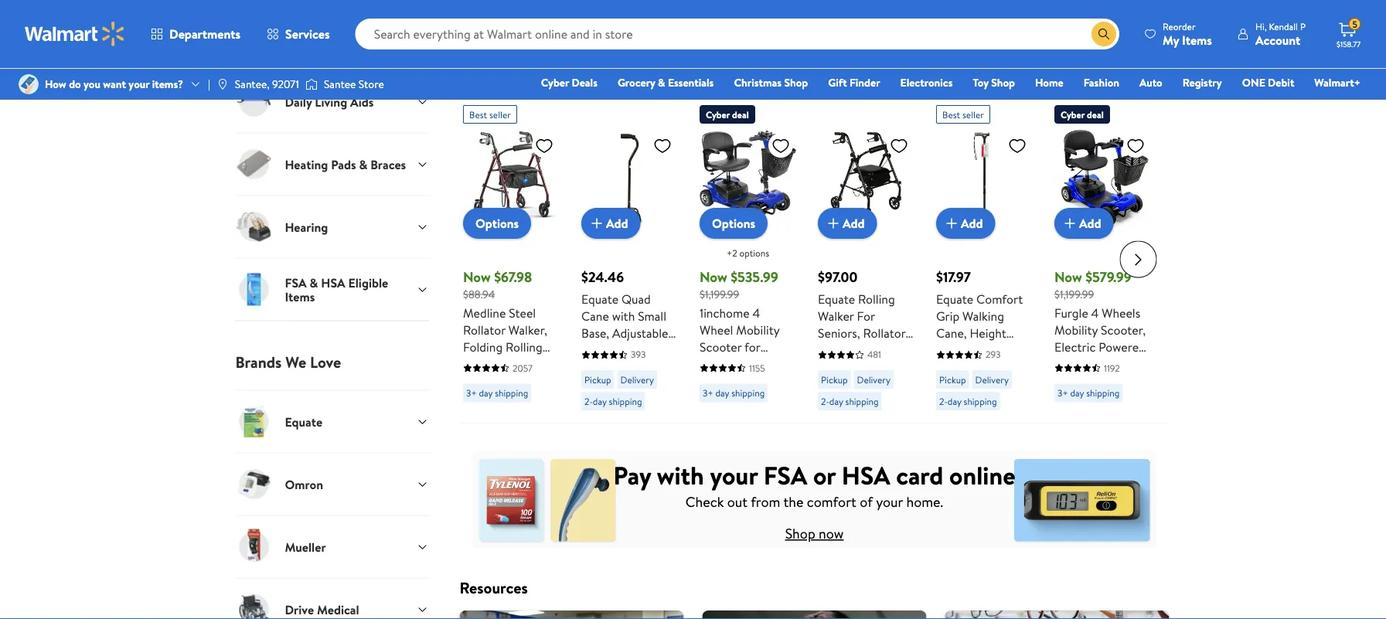 Task type: describe. For each thing, give the bounding box(es) containing it.
universal
[[616, 427, 665, 444]]

delivery for $97.00
[[857, 373, 890, 386]]

device inside now $579.99 $1,199.99 furgle 4 wheels mobility scooter, electric powered wheelchair device for travel, adults, elderly, blue
[[1054, 372, 1091, 389]]

furgle 4 wheels mobility scooter, electric powered wheelchair device for travel, adults, elderly, blue image
[[1054, 130, 1151, 227]]

registry link
[[1176, 74, 1229, 91]]

0 vertical spatial electric
[[594, 16, 630, 31]]

grocery & essentials link
[[611, 74, 721, 91]]

4 for $579.99
[[1091, 304, 1099, 321]]

adjustable for $17.97
[[936, 342, 992, 359]]

for up pay with your fsa or hsa card online check out from the comfort of your home.
[[766, 423, 782, 440]]

2-day shipping for $24.46
[[584, 395, 642, 408]]

shop right "toy"
[[991, 75, 1015, 90]]

seller for delivery
[[962, 108, 984, 121]]

3 list item from the left
[[936, 611, 1179, 619]]

christmas shop
[[734, 75, 808, 90]]

blue inside now $579.99 $1,199.99 furgle 4 wheels mobility scooter, electric powered wheelchair device for travel, adults, elderly, blue
[[1054, 406, 1078, 423]]

medline steel rollator walker, folding rolling walker, 6" wheels, 350lb weight capacity, burgundy red frame image
[[463, 130, 559, 227]]

manual wheelchairs
[[472, 16, 563, 31]]

card
[[896, 458, 944, 492]]

heating
[[285, 156, 328, 173]]

seniors, inside now $535.99 $1,199.99 1inchome 4 wheel mobility scooter for seniors, folding electric powered wheelchair device for adults, elderly, gift for elderly, blue
[[699, 355, 742, 372]]

stick
[[581, 376, 607, 393]]

for down 1155
[[739, 406, 755, 423]]

and inside $24.46 equate quad cane with small base, adjustable height quad cane and walking stick with small base, holds up to 300 pounds, black, universal
[[612, 359, 631, 376]]

3+ day shipping for $535.99
[[703, 387, 765, 400]]

2 base, from the top
[[581, 393, 609, 410]]

daily living aids button
[[235, 70, 429, 133]]

add for $24.46
[[606, 215, 628, 232]]

finder
[[850, 75, 880, 90]]

mueller button
[[235, 515, 429, 578]]

pickup for $24.46
[[584, 373, 611, 386]]

now
[[819, 524, 844, 544]]

items inside reorder my items
[[1182, 31, 1212, 48]]

folding inside now $67.98 $88.94 medline steel rollator walker, folding rolling walker, 6" wheels, 350lb weight capacity, burgundy red frame
[[463, 338, 502, 355]]

seniors, inside $97.00 equate rolling walker for seniors, rollator walker with seat and wheels, black
[[818, 325, 860, 342]]

|
[[208, 77, 210, 92]]

fsa inside pay with your fsa or hsa card online check out from the comfort of your home.
[[764, 458, 807, 492]]

walking inside $24.46 equate quad cane with small base, adjustable height quad cane and walking stick with small base, holds up to 300 pounds, black, universal
[[634, 359, 676, 376]]

2-day shipping for $97.00
[[821, 395, 878, 408]]

christmas
[[734, 75, 782, 90]]

departments
[[169, 26, 241, 43]]

drive medical button
[[235, 578, 429, 619]]

 image for santee, 92071
[[216, 78, 229, 90]]

cane left 393
[[581, 359, 609, 376]]

481
[[867, 348, 881, 361]]

equate quad cane with small base, adjustable height quad cane and walking stick with small base, holds up to 300 pounds, black, universal image
[[581, 130, 678, 227]]

add to favorites list, medline steel rollator walker, folding rolling walker, 6" wheels, 350lb weight capacity, burgundy red frame image
[[535, 136, 553, 156]]

product group containing $97.00
[[818, 99, 914, 417]]

product group containing now $535.99
[[699, 99, 796, 458]]

transport wheelchairs link
[[706, 8, 833, 39]]

adults, inside now $535.99 $1,199.99 1inchome 4 wheel mobility scooter for seniors, folding electric powered wheelchair device for adults, elderly, gift for elderly, blue
[[758, 406, 795, 423]]

add for $97.00
[[842, 215, 865, 232]]

options link for $535.99
[[699, 208, 768, 239]]

transport
[[719, 16, 763, 31]]

1 horizontal spatial walker,
[[508, 321, 547, 338]]

now for now $535.99
[[699, 268, 727, 287]]

cyber for now $535.99
[[706, 108, 730, 121]]

rollator inside $97.00 equate rolling walker for seniors, rollator walker with seat and wheels, black
[[863, 325, 906, 342]]

day down stick
[[593, 395, 606, 408]]

wheel
[[699, 321, 733, 338]]

& for essentials
[[658, 75, 665, 90]]

electric wheelchairs
[[594, 16, 688, 31]]

add to favorites list, 1inchome 4 wheel mobility scooter for seniors, folding electric powered wheelchair device for adults, elderly, gift for elderly, blue image
[[771, 136, 790, 156]]

1 vertical spatial quad
[[621, 342, 650, 359]]

steel
[[509, 304, 536, 321]]

pounds,
[[606, 410, 648, 427]]

walmart+ link
[[1308, 74, 1368, 91]]

wheels
[[1102, 304, 1140, 321]]

daily
[[285, 93, 312, 110]]

2- for $24.46
[[584, 395, 593, 408]]

equate comfort grip walking cane, height adjustable cane with wrist strap, black image
[[936, 130, 1033, 227]]

cyber deal for $579.99
[[1061, 108, 1104, 121]]

4 add button from the left
[[1054, 208, 1114, 239]]

shipping up pounds,
[[609, 395, 642, 408]]

how do you want your items?
[[45, 77, 183, 92]]

fsa inside fsa & hsa eligible items
[[285, 274, 307, 291]]

search icon image
[[1098, 28, 1110, 40]]

$17.97
[[936, 268, 971, 287]]

2-day shipping for $17.97
[[939, 395, 997, 408]]

all
[[1159, 74, 1170, 89]]

shipping down 1155
[[731, 387, 765, 400]]

delivery for $24.46
[[620, 373, 654, 386]]

toy shop link
[[966, 74, 1022, 91]]

now for now $67.98
[[463, 268, 490, 287]]

1inchome 4 wheel mobility scooter for seniors, folding electric powered wheelchair device for adults, elderly, gift for elderly, blue image
[[699, 130, 796, 227]]

comfort
[[976, 291, 1023, 308]]

essentials
[[668, 75, 714, 90]]

seat
[[883, 342, 906, 359]]

$535.99
[[730, 268, 778, 287]]

0 horizontal spatial your
[[129, 77, 150, 92]]

rolling inside $97.00 equate rolling walker for seniors, rollator walker with seat and wheels, black
[[858, 291, 895, 308]]

options for $535.99
[[712, 215, 755, 232]]

debit
[[1268, 75, 1295, 90]]

4 add from the left
[[1079, 215, 1101, 232]]

350lb
[[507, 372, 538, 389]]

accessories
[[1032, 16, 1085, 31]]

with up 393
[[612, 308, 635, 325]]

0 vertical spatial quad
[[621, 291, 651, 308]]

travel,
[[1113, 372, 1147, 389]]

1155
[[749, 362, 765, 375]]

$17.97 equate comfort grip walking cane, height adjustable cane with wrist strap, black
[[936, 268, 1026, 393]]

equate rolling walker for seniors, rollator walker with seat and wheels, black image
[[818, 130, 914, 227]]

Walmart Site-Wide search field
[[355, 19, 1120, 49]]

holds
[[612, 393, 643, 410]]

of
[[860, 492, 873, 512]]

with inside pay with your fsa or hsa card online check out from the comfort of your home.
[[657, 458, 704, 492]]

capacity,
[[504, 389, 553, 406]]

adjustable for $24.46
[[612, 325, 668, 342]]

brands we love
[[235, 351, 341, 373]]

day down the with
[[947, 395, 961, 408]]

+2
[[726, 246, 737, 260]]

next slide for navpills list image
[[1120, 5, 1157, 42]]

walmart image
[[25, 22, 125, 46]]

$24.46 equate quad cane with small base, adjustable height quad cane and walking stick with small base, holds up to 300 pounds, black, universal
[[581, 268, 676, 444]]

home.
[[907, 492, 943, 512]]

$88.94
[[463, 287, 495, 302]]

shop all
[[1133, 74, 1170, 89]]

add to cart image for 1192
[[1061, 214, 1079, 233]]

now for now $579.99
[[1054, 268, 1082, 287]]

best seller for delivery
[[942, 108, 984, 121]]

0 vertical spatial small
[[638, 308, 666, 325]]

reorder
[[1163, 20, 1196, 33]]

 image for santee store
[[305, 77, 318, 92]]

how
[[45, 77, 66, 92]]

wheelchairs for transport wheelchairs
[[765, 16, 820, 31]]

add to cart image for delivery
[[587, 214, 606, 233]]

2 horizontal spatial your
[[876, 492, 903, 512]]

wheelchair inside now $535.99 $1,199.99 1inchome 4 wheel mobility scooter for seniors, folding electric powered wheelchair device for adults, elderly, gift for elderly, blue
[[699, 389, 759, 406]]

cushions
[[906, 16, 946, 31]]

cyber inside cyber deals link
[[541, 75, 569, 90]]

3+ for now $67.98
[[466, 387, 476, 400]]

add to favorites list, equate quad cane with small base, adjustable height quad cane and walking stick with small base, holds up to 300 pounds, black, universal image
[[653, 136, 672, 156]]

living
[[315, 93, 347, 110]]

1 horizontal spatial your
[[710, 458, 758, 492]]

shipping down the '1192'
[[1086, 387, 1119, 400]]

and inside $97.00 equate rolling walker for seniors, rollator walker with seat and wheels, black
[[818, 359, 837, 376]]

black for $97.00
[[885, 359, 913, 376]]

next slide for product carousel list image
[[1120, 241, 1157, 278]]

fashion
[[1084, 75, 1120, 90]]

2- for $17.97
[[939, 395, 947, 408]]

393
[[631, 348, 646, 361]]

elderly, inside now $579.99 $1,199.99 furgle 4 wheels mobility scooter, electric powered wheelchair device for travel, adults, elderly, blue
[[1094, 389, 1134, 406]]

$97.00
[[818, 268, 857, 287]]

equate for $97.00
[[818, 291, 855, 308]]

2057
[[512, 362, 532, 375]]

hi, kendall p account
[[1256, 20, 1306, 48]]

add to favorites list, equate rolling walker for seniors, rollator walker with seat and wheels, black image
[[890, 136, 908, 156]]

grocery
[[618, 75, 655, 90]]

1 base, from the top
[[581, 325, 609, 342]]

cane inside $17.97 equate comfort grip walking cane, height adjustable cane with wrist strap, black
[[995, 342, 1023, 359]]

weight
[[463, 389, 501, 406]]

3+ day shipping for $579.99
[[1057, 387, 1119, 400]]

height inside $24.46 equate quad cane with small base, adjustable height quad cane and walking stick with small base, holds up to 300 pounds, black, universal
[[581, 342, 618, 359]]

6"
[[504, 355, 515, 372]]

now $67.98 $88.94 medline steel rollator walker, folding rolling walker, 6" wheels, 350lb weight capacity, burgundy red frame
[[463, 268, 553, 440]]

aids
[[519, 69, 545, 91]]

1 horizontal spatial gift
[[828, 75, 847, 90]]

wheelchairs for bariatric wheelchairs
[[1158, 16, 1213, 31]]

shipping down wrist at the bottom of page
[[963, 395, 997, 408]]

$97.00 equate rolling walker for seniors, rollator walker with seat and wheels, black
[[818, 268, 913, 376]]

grip
[[936, 308, 959, 325]]

with inside $97.00 equate rolling walker for seniors, rollator walker with seat and wheels, black
[[857, 342, 880, 359]]

deal for $579.99
[[1087, 108, 1104, 121]]

love
[[310, 351, 341, 373]]

kendall
[[1269, 20, 1298, 33]]

add button for $17.97
[[936, 208, 995, 239]]

3+ for now $579.99
[[1057, 387, 1068, 400]]

black,
[[581, 427, 613, 444]]

shop right christmas
[[784, 75, 808, 90]]

folding inside now $535.99 $1,199.99 1inchome 4 wheel mobility scooter for seniors, folding electric powered wheelchair device for adults, elderly, gift for elderly, blue
[[745, 355, 784, 372]]

strap,
[[995, 359, 1026, 376]]

1192
[[1104, 362, 1120, 375]]

shop left the all
[[1133, 74, 1157, 89]]

product group containing $24.46
[[581, 99, 678, 444]]

medline
[[463, 304, 506, 321]]

shop left 'now'
[[785, 524, 816, 544]]

add button for $97.00
[[818, 208, 877, 239]]

fsa & hsa eligible items button
[[235, 258, 429, 321]]

mueller
[[285, 539, 326, 556]]

shipping down 481
[[845, 395, 878, 408]]

scooter
[[699, 338, 742, 355]]

equate inside dropdown button
[[285, 413, 323, 430]]



Task type: locate. For each thing, give the bounding box(es) containing it.
0 horizontal spatial best seller
[[469, 108, 511, 121]]

now down +2
[[699, 268, 727, 287]]

equate down '$24.46'
[[581, 291, 618, 308]]

home
[[1035, 75, 1064, 90]]

best seller down mobility aids on the top
[[469, 108, 511, 121]]

brands
[[235, 351, 282, 373]]

add button up '$24.46'
[[581, 208, 640, 239]]

0 horizontal spatial pickup
[[584, 373, 611, 386]]

0 horizontal spatial seller
[[489, 108, 511, 121]]

1 horizontal spatial seller
[[962, 108, 984, 121]]

0 vertical spatial powered
[[1099, 338, 1145, 355]]

$1,199.99 for $535.99
[[699, 287, 739, 302]]

options for $67.98
[[475, 215, 519, 232]]

0 horizontal spatial deal
[[732, 108, 749, 121]]

deal down fashion
[[1087, 108, 1104, 121]]

1 vertical spatial powered
[[744, 372, 791, 389]]

0 horizontal spatial best
[[469, 108, 487, 121]]

1inchome
[[699, 304, 749, 321]]

0 horizontal spatial delivery
[[620, 373, 654, 386]]

1 horizontal spatial height
[[970, 325, 1006, 342]]

293
[[986, 348, 1001, 361]]

$1,199.99 up furgle
[[1054, 287, 1094, 302]]

0 vertical spatial device
[[1054, 372, 1091, 389]]

4 wheelchairs from the left
[[1158, 16, 1213, 31]]

now up furgle
[[1054, 268, 1082, 287]]

3 now from the left
[[1054, 268, 1082, 287]]

1 3+ day shipping from the left
[[466, 387, 528, 400]]

2 3+ from the left
[[703, 387, 713, 400]]

1 horizontal spatial and
[[818, 359, 837, 376]]

gift finder link
[[821, 74, 887, 91]]

services button
[[254, 15, 343, 53]]

for up 1155
[[744, 338, 760, 355]]

product group containing $17.97
[[936, 99, 1033, 417]]

1 horizontal spatial seniors,
[[818, 325, 860, 342]]

for inside now $579.99 $1,199.99 furgle 4 wheels mobility scooter, electric powered wheelchair device for travel, adults, elderly, blue
[[1094, 372, 1110, 389]]

fsa down the hearing
[[285, 274, 307, 291]]

1 4 from the left
[[752, 304, 760, 321]]

mobility left scooter,
[[1054, 321, 1098, 338]]

1 vertical spatial rolling
[[505, 338, 542, 355]]

2 options link from the left
[[699, 208, 768, 239]]

0 horizontal spatial fsa
[[285, 274, 307, 291]]

add up '$24.46'
[[606, 215, 628, 232]]

1 vertical spatial seniors,
[[699, 355, 742, 372]]

$1,199.99
[[699, 287, 739, 302], [1054, 287, 1094, 302]]

0 vertical spatial fsa
[[285, 274, 307, 291]]

one debit link
[[1235, 74, 1302, 91]]

4 right furgle
[[1091, 304, 1099, 321]]

wheelchair cushions
[[851, 16, 946, 31]]

300
[[581, 410, 603, 427]]

2 horizontal spatial now
[[1054, 268, 1082, 287]]

2 3+ day shipping from the left
[[703, 387, 765, 400]]

1 horizontal spatial deal
[[1087, 108, 1104, 121]]

3 2-day shipping from the left
[[939, 395, 997, 408]]

3+ day shipping down the '1192'
[[1057, 387, 1119, 400]]

delivery for $17.97
[[975, 373, 1009, 386]]

3+ day shipping
[[466, 387, 528, 400], [703, 387, 765, 400], [1057, 387, 1119, 400]]

auto link
[[1133, 74, 1170, 91]]

wheelchair left accessories
[[977, 16, 1029, 31]]

2 list item from the left
[[693, 611, 936, 619]]

cyber left deals
[[541, 75, 569, 90]]

add to cart image up $97.00
[[824, 214, 842, 233]]

equate down we
[[285, 413, 323, 430]]

walking inside $17.97 equate comfort grip walking cane, height adjustable cane with wrist strap, black
[[962, 308, 1004, 325]]

wheelchairs for electric wheelchairs
[[633, 16, 688, 31]]

1 cyber deal from the left
[[706, 108, 749, 121]]

cyber deals link
[[534, 74, 605, 91]]

hearing
[[285, 218, 328, 235]]

 image right "|"
[[216, 78, 229, 90]]

2 delivery from the left
[[857, 373, 890, 386]]

2 add to cart image from the left
[[1061, 214, 1079, 233]]

cane down '$24.46'
[[581, 308, 609, 325]]

hsa right or
[[842, 458, 890, 492]]

now left "$67.98" at the top left
[[463, 268, 490, 287]]

hi,
[[1256, 20, 1267, 33]]

1 add button from the left
[[581, 208, 640, 239]]

wheelchair cushions link
[[839, 8, 958, 39]]

1 horizontal spatial $1,199.99
[[1054, 287, 1094, 302]]

1 now from the left
[[463, 268, 490, 287]]

your left the
[[710, 458, 758, 492]]

bariatric
[[1116, 16, 1156, 31]]

4 inside now $535.99 $1,199.99 1inchome 4 wheel mobility scooter for seniors, folding electric powered wheelchair device for adults, elderly, gift for elderly, blue
[[752, 304, 760, 321]]

0 vertical spatial seniors,
[[818, 325, 860, 342]]

electric down furgle
[[1054, 338, 1096, 355]]

add button up $17.97
[[936, 208, 995, 239]]

2 horizontal spatial cyber
[[1061, 108, 1085, 121]]

0 vertical spatial base,
[[581, 325, 609, 342]]

2 vertical spatial &
[[310, 274, 318, 291]]

options
[[739, 246, 769, 260]]

store
[[359, 77, 384, 92]]

2 options from the left
[[712, 215, 755, 232]]

shop now
[[785, 524, 844, 544]]

pickup for $97.00
[[821, 373, 848, 386]]

0 horizontal spatial seniors,
[[699, 355, 742, 372]]

and left 481
[[818, 359, 837, 376]]

pads
[[331, 156, 356, 173]]

wheelchairs for manual wheelchairs
[[508, 16, 563, 31]]

electric
[[594, 16, 630, 31], [1054, 338, 1096, 355], [699, 372, 741, 389]]

1 horizontal spatial powered
[[1099, 338, 1145, 355]]

bariatric wheelchairs link
[[1103, 8, 1225, 39]]

1 walker from the top
[[818, 308, 854, 325]]

2 $1,199.99 from the left
[[1054, 287, 1094, 302]]

1 vertical spatial walker,
[[463, 355, 502, 372]]

pay
[[614, 458, 651, 492]]

wheelchair accessories link
[[965, 8, 1097, 39]]

with
[[612, 308, 635, 325], [857, 342, 880, 359], [610, 376, 633, 393], [657, 458, 704, 492]]

3+ for now $535.99
[[703, 387, 713, 400]]

2 best from the left
[[942, 108, 960, 121]]

1 vertical spatial &
[[359, 156, 368, 173]]

1 vertical spatial gift
[[742, 423, 763, 440]]

fsa left or
[[764, 458, 807, 492]]

now inside now $579.99 $1,199.99 furgle 4 wheels mobility scooter, electric powered wheelchair device for travel, adults, elderly, blue
[[1054, 268, 1082, 287]]

add for $17.97
[[961, 215, 983, 232]]

0 vertical spatial gift
[[828, 75, 847, 90]]

shipping up red
[[495, 387, 528, 400]]

delivery down 481
[[857, 373, 890, 386]]

eligible
[[348, 274, 388, 291]]

2 best seller from the left
[[942, 108, 984, 121]]

1 horizontal spatial 2-day shipping
[[821, 395, 878, 408]]

equate for $17.97
[[936, 291, 973, 308]]

daily living aids
[[285, 93, 374, 110]]

powered inside now $535.99 $1,199.99 1inchome 4 wheel mobility scooter for seniors, folding electric powered wheelchair device for adults, elderly, gift for elderly, blue
[[744, 372, 791, 389]]

hsa inside fsa & hsa eligible items
[[321, 274, 345, 291]]

for left travel,
[[1094, 372, 1110, 389]]

cyber
[[541, 75, 569, 90], [706, 108, 730, 121], [1061, 108, 1085, 121]]

walker left 481
[[818, 342, 854, 359]]

cyber for now $579.99
[[1061, 108, 1085, 121]]

1 horizontal spatial items
[[1182, 31, 1212, 48]]

black down the cane,
[[936, 376, 965, 393]]

seniors, down wheel
[[699, 355, 742, 372]]

your
[[129, 77, 150, 92], [710, 458, 758, 492], [876, 492, 903, 512]]

wheels, inside $97.00 equate rolling walker for seniors, rollator walker with seat and wheels, black
[[840, 359, 882, 376]]

rollator inside now $67.98 $88.94 medline steel rollator walker, folding rolling walker, 6" wheels, 350lb weight capacity, burgundy red frame
[[463, 321, 505, 338]]

2 product group from the left
[[581, 99, 678, 444]]

items?
[[152, 77, 183, 92]]

best down electronics link
[[942, 108, 960, 121]]

black right 481
[[885, 359, 913, 376]]

0 horizontal spatial 3+
[[466, 387, 476, 400]]

1 and from the left
[[612, 359, 631, 376]]

3 3+ day shipping from the left
[[1057, 387, 1119, 400]]

adults,
[[1054, 389, 1091, 406], [758, 406, 795, 423]]

3+ left travel,
[[1057, 387, 1068, 400]]

2 horizontal spatial &
[[658, 75, 665, 90]]

from
[[751, 492, 781, 512]]

0 horizontal spatial options link
[[463, 208, 531, 239]]

3+ day shipping up the burgundy
[[466, 387, 528, 400]]

add to cart image
[[824, 214, 842, 233], [942, 214, 961, 233]]

1 horizontal spatial 3+
[[703, 387, 713, 400]]

2 add button from the left
[[818, 208, 877, 239]]

3+ day shipping for $67.98
[[466, 387, 528, 400]]

electric inside now $535.99 $1,199.99 1inchome 4 wheel mobility scooter for seniors, folding electric powered wheelchair device for adults, elderly, gift for elderly, blue
[[699, 372, 741, 389]]

3 wheelchairs from the left
[[765, 16, 820, 31]]

0 horizontal spatial 2-
[[584, 395, 593, 408]]

home link
[[1028, 74, 1071, 91]]

transport wheelchairs
[[719, 16, 820, 31]]

1 vertical spatial hsa
[[842, 458, 890, 492]]

& right grocery
[[658, 75, 665, 90]]

add up $97.00
[[842, 215, 865, 232]]

1 options link from the left
[[463, 208, 531, 239]]

grocery & essentials
[[618, 75, 714, 90]]

0 horizontal spatial options
[[475, 215, 519, 232]]

heating pads & braces
[[285, 156, 406, 173]]

adults, down 1155
[[758, 406, 795, 423]]

now inside now $535.99 $1,199.99 1inchome 4 wheel mobility scooter for seniors, folding electric powered wheelchair device for adults, elderly, gift for elderly, blue
[[699, 268, 727, 287]]

$1,199.99 inside now $579.99 $1,199.99 furgle 4 wheels mobility scooter, electric powered wheelchair device for travel, adults, elderly, blue
[[1054, 287, 1094, 302]]

small up 393
[[638, 308, 666, 325]]

medical
[[317, 601, 359, 618]]

1 horizontal spatial adults,
[[1054, 389, 1091, 406]]

best seller for 2057
[[469, 108, 511, 121]]

& right pads
[[359, 156, 368, 173]]

pay with your fsa or hsa card online. check out from the comfort of your home.  shop now. image
[[472, 452, 1157, 548]]

1 2- from the left
[[584, 395, 593, 408]]

 image
[[19, 74, 39, 94]]

day down scooter
[[715, 387, 729, 400]]

wheelchair down scooter,
[[1054, 355, 1114, 372]]

2 add to cart image from the left
[[942, 214, 961, 233]]

rollator up 481
[[863, 325, 906, 342]]

1 seller from the left
[[489, 108, 511, 121]]

+2 options
[[726, 246, 769, 260]]

shop now link
[[785, 524, 844, 544]]

add up $17.97
[[961, 215, 983, 232]]

rolling
[[858, 291, 895, 308], [505, 338, 542, 355]]

add to cart image for $17.97
[[942, 214, 961, 233]]

items inside fsa & hsa eligible items
[[285, 288, 315, 305]]

1 vertical spatial blue
[[742, 440, 766, 458]]

1 delivery from the left
[[620, 373, 654, 386]]

2 and from the left
[[818, 359, 837, 376]]

add to cart image for $97.00
[[824, 214, 842, 233]]

out
[[727, 492, 748, 512]]

6 product group from the left
[[1054, 99, 1151, 423]]

manual
[[472, 16, 506, 31]]

2 2-day shipping from the left
[[821, 395, 878, 408]]

3 add button from the left
[[936, 208, 995, 239]]

black inside $17.97 equate comfort grip walking cane, height adjustable cane with wrist strap, black
[[936, 376, 965, 393]]

0 horizontal spatial device
[[699, 406, 736, 423]]

items right my at the right top of page
[[1182, 31, 1212, 48]]

& for hsa
[[310, 274, 318, 291]]

2 cyber deal from the left
[[1061, 108, 1104, 121]]

electric inside now $579.99 $1,199.99 furgle 4 wheels mobility scooter, electric powered wheelchair device for travel, adults, elderly, blue
[[1054, 338, 1096, 355]]

4 inside now $579.99 $1,199.99 furgle 4 wheels mobility scooter, electric powered wheelchair device for travel, adults, elderly, blue
[[1091, 304, 1099, 321]]

wheelchairs up grocery & essentials
[[633, 16, 688, 31]]

0 horizontal spatial items
[[285, 288, 315, 305]]

0 vertical spatial walking
[[962, 308, 1004, 325]]

resources
[[460, 577, 528, 599]]

5 product group from the left
[[936, 99, 1033, 417]]

wheelchair inside now $579.99 $1,199.99 furgle 4 wheels mobility scooter, electric powered wheelchair device for travel, adults, elderly, blue
[[1054, 355, 1114, 372]]

add
[[606, 215, 628, 232], [842, 215, 865, 232], [961, 215, 983, 232], [1079, 215, 1101, 232]]

electric up grocery
[[594, 16, 630, 31]]

walker left for
[[818, 308, 854, 325]]

1 horizontal spatial adjustable
[[936, 342, 992, 359]]

heating pads & braces button
[[235, 133, 429, 195]]

day up or
[[829, 395, 843, 408]]

or
[[813, 458, 836, 492]]

shop
[[1133, 74, 1157, 89], [784, 75, 808, 90], [991, 75, 1015, 90], [785, 524, 816, 544]]

mobility aids
[[460, 69, 545, 91]]

5
[[1353, 18, 1358, 31]]

0 horizontal spatial rollator
[[463, 321, 505, 338]]

bariatric wheelchairs
[[1116, 16, 1213, 31]]

manual wheelchairs link
[[460, 8, 576, 39]]

1 vertical spatial base,
[[581, 393, 609, 410]]

hsa inside pay with your fsa or hsa card online check out from the comfort of your home.
[[842, 458, 890, 492]]

1 horizontal spatial folding
[[745, 355, 784, 372]]

device inside now $535.99 $1,199.99 1inchome 4 wheel mobility scooter for seniors, folding electric powered wheelchair device for adults, elderly, gift for elderly, blue
[[699, 406, 736, 423]]

2 horizontal spatial electric
[[1054, 338, 1096, 355]]

black for $17.97
[[936, 376, 965, 393]]

you
[[84, 77, 100, 92]]

1 options from the left
[[475, 215, 519, 232]]

2 horizontal spatial 3+
[[1057, 387, 1068, 400]]

pickup for $17.97
[[939, 373, 966, 386]]

$579.99
[[1085, 268, 1131, 287]]

0 horizontal spatial add to cart image
[[824, 214, 842, 233]]

seller for 2057
[[489, 108, 511, 121]]

best for 2057
[[469, 108, 487, 121]]

3 add from the left
[[961, 215, 983, 232]]

1 horizontal spatial best
[[942, 108, 960, 121]]

best seller down "toy"
[[942, 108, 984, 121]]

& left eligible
[[310, 274, 318, 291]]

wheels, left the 6"
[[463, 372, 504, 389]]

0 horizontal spatial black
[[885, 359, 913, 376]]

2- for $97.00
[[821, 395, 829, 408]]

wheels,
[[840, 359, 882, 376], [463, 372, 504, 389]]

1 horizontal spatial blue
[[1054, 406, 1078, 423]]

we
[[285, 351, 306, 373]]

drive medical
[[285, 601, 359, 618]]

1 vertical spatial small
[[636, 376, 665, 393]]

1 add to cart image from the left
[[824, 214, 842, 233]]

add button for $24.46
[[581, 208, 640, 239]]

add to favorites list, furgle 4 wheels mobility scooter, electric powered wheelchair device for travel, adults, elderly, blue image
[[1126, 136, 1145, 156]]

1 wheelchairs from the left
[[508, 16, 563, 31]]

2 pickup from the left
[[821, 373, 848, 386]]

0 vertical spatial walker,
[[508, 321, 547, 338]]

3 pickup from the left
[[939, 373, 966, 386]]

1 list item from the left
[[450, 611, 693, 619]]

deals
[[572, 75, 598, 90]]

equate for $24.46
[[581, 291, 618, 308]]

gift inside now $535.99 $1,199.99 1inchome 4 wheel mobility scooter for seniors, folding electric powered wheelchair device for adults, elderly, gift for elderly, blue
[[742, 423, 763, 440]]

1 $1,199.99 from the left
[[699, 287, 739, 302]]

1 pickup from the left
[[584, 373, 611, 386]]

your right want
[[129, 77, 150, 92]]

options link up "$67.98" at the top left
[[463, 208, 531, 239]]

services
[[285, 26, 330, 43]]

 image up daily
[[305, 77, 318, 92]]

4 product group from the left
[[818, 99, 914, 417]]

1 3+ from the left
[[466, 387, 476, 400]]

3+ right to
[[703, 387, 713, 400]]

& inside heating pads & braces dropdown button
[[359, 156, 368, 173]]

1 horizontal spatial electric
[[699, 372, 741, 389]]

electric down scooter
[[699, 372, 741, 389]]

mobility for now $535.99
[[736, 321, 779, 338]]

$1,199.99 up '1inchome'
[[699, 287, 739, 302]]

wheelchair left cushions
[[851, 16, 903, 31]]

product group containing now $67.98
[[463, 99, 559, 440]]

adults, inside now $579.99 $1,199.99 furgle 4 wheels mobility scooter, electric powered wheelchair device for travel, adults, elderly, blue
[[1054, 389, 1091, 406]]

Search search field
[[355, 19, 1120, 49]]

powered inside now $579.99 $1,199.99 furgle 4 wheels mobility scooter, electric powered wheelchair device for travel, adults, elderly, blue
[[1099, 338, 1145, 355]]

hsa left eligible
[[321, 274, 345, 291]]

0 horizontal spatial now
[[463, 268, 490, 287]]

elderly,
[[1094, 389, 1134, 406], [699, 423, 739, 440], [699, 440, 739, 458]]

add button
[[581, 208, 640, 239], [818, 208, 877, 239], [936, 208, 995, 239], [1054, 208, 1114, 239]]

0 horizontal spatial &
[[310, 274, 318, 291]]

height inside $17.97 equate comfort grip walking cane, height adjustable cane with wrist strap, black
[[970, 325, 1006, 342]]

scooter,
[[1101, 321, 1146, 338]]

cyber deal for $535.99
[[706, 108, 749, 121]]

1 vertical spatial electric
[[1054, 338, 1096, 355]]

and right stick
[[612, 359, 631, 376]]

your right of
[[876, 492, 903, 512]]

black inside $97.00 equate rolling walker for seniors, rollator walker with seat and wheels, black
[[885, 359, 913, 376]]

1 add from the left
[[606, 215, 628, 232]]

deal down christmas
[[732, 108, 749, 121]]

1 vertical spatial walking
[[634, 359, 676, 376]]

1 best seller from the left
[[469, 108, 511, 121]]

day left travel,
[[1070, 387, 1084, 400]]

1 horizontal spatial device
[[1054, 372, 1091, 389]]

1 best from the left
[[469, 108, 487, 121]]

0 horizontal spatial  image
[[216, 78, 229, 90]]

wheels, for equate
[[840, 359, 882, 376]]

2 4 from the left
[[1091, 304, 1099, 321]]

add button up $97.00
[[818, 208, 877, 239]]

base,
[[581, 325, 609, 342], [581, 393, 609, 410]]

1 horizontal spatial wheels,
[[840, 359, 882, 376]]

3+ day shipping down 1155
[[703, 387, 765, 400]]

3 2- from the left
[[939, 395, 947, 408]]

2 horizontal spatial 2-day shipping
[[939, 395, 997, 408]]

options link up +2
[[699, 208, 768, 239]]

1 horizontal spatial 2-
[[821, 395, 829, 408]]

0 horizontal spatial cyber deal
[[706, 108, 749, 121]]

walker,
[[508, 321, 547, 338], [463, 355, 502, 372]]

0 horizontal spatial electric
[[594, 16, 630, 31]]

1 horizontal spatial black
[[936, 376, 965, 393]]

equate inside $17.97 equate comfort grip walking cane, height adjustable cane with wrist strap, black
[[936, 291, 973, 308]]

0 vertical spatial walker
[[818, 308, 854, 325]]

1 2-day shipping from the left
[[584, 395, 642, 408]]

2 2- from the left
[[821, 395, 829, 408]]

adjustable inside $24.46 equate quad cane with small base, adjustable height quad cane and walking stick with small base, holds up to 300 pounds, black, universal
[[612, 325, 668, 342]]

& inside fsa & hsa eligible items
[[310, 274, 318, 291]]

equate down $17.97
[[936, 291, 973, 308]]

day up the burgundy
[[479, 387, 492, 400]]

mobility for now $579.99
[[1054, 321, 1098, 338]]

height up stick
[[581, 342, 618, 359]]

rolling inside now $67.98 $88.94 medline steel rollator walker, folding rolling walker, 6" wheels, 350lb weight capacity, burgundy red frame
[[505, 338, 542, 355]]

cane,
[[936, 325, 967, 342]]

0 vertical spatial items
[[1182, 31, 1212, 48]]

quad up holds
[[621, 342, 650, 359]]

quad down '$24.46'
[[621, 291, 651, 308]]

cyber down essentials
[[706, 108, 730, 121]]

with right stick
[[610, 376, 633, 393]]

equate down $97.00
[[818, 291, 855, 308]]

1 horizontal spatial options
[[712, 215, 755, 232]]

with left seat
[[857, 342, 880, 359]]

3 product group from the left
[[699, 99, 796, 458]]

santee
[[324, 77, 356, 92]]

$24.46
[[581, 268, 624, 287]]

0 horizontal spatial powered
[[744, 372, 791, 389]]

1 horizontal spatial hsa
[[842, 458, 890, 492]]

options link for $67.98
[[463, 208, 531, 239]]

equate inside $97.00 equate rolling walker for seniors, rollator walker with seat and wheels, black
[[818, 291, 855, 308]]

add to favorites list, equate comfort grip walking cane, height adjustable cane with wrist strap, black image
[[1008, 136, 1026, 156]]

2 add from the left
[[842, 215, 865, 232]]

blue inside now $535.99 $1,199.99 1inchome 4 wheel mobility scooter for seniors, folding electric powered wheelchair device for adults, elderly, gift for elderly, blue
[[742, 440, 766, 458]]

wheelchairs
[[508, 16, 563, 31], [633, 16, 688, 31], [765, 16, 820, 31], [1158, 16, 1213, 31]]

2 deal from the left
[[1087, 108, 1104, 121]]

$1,199.99 inside now $535.99 $1,199.99 1inchome 4 wheel mobility scooter for seniors, folding electric powered wheelchair device for adults, elderly, gift for elderly, blue
[[699, 287, 739, 302]]

santee store
[[324, 77, 384, 92]]

1 deal from the left
[[732, 108, 749, 121]]

1 product group from the left
[[463, 99, 559, 440]]

list
[[450, 611, 1179, 619]]

3+ up the burgundy
[[466, 387, 476, 400]]

pickup
[[584, 373, 611, 386], [821, 373, 848, 386], [939, 373, 966, 386]]

0 horizontal spatial hsa
[[321, 274, 345, 291]]

1 horizontal spatial mobility
[[736, 321, 779, 338]]

& inside grocery & essentials link
[[658, 75, 665, 90]]

fashion link
[[1077, 74, 1127, 91]]

2 vertical spatial electric
[[699, 372, 741, 389]]

product group containing now $579.99
[[1054, 99, 1151, 423]]

1 horizontal spatial rollator
[[863, 325, 906, 342]]

0 horizontal spatial $1,199.99
[[699, 287, 739, 302]]

mobility inside now $579.99 $1,199.99 furgle 4 wheels mobility scooter, electric powered wheelchair device for travel, adults, elderly, blue
[[1054, 321, 1098, 338]]

mobility inside now $535.99 $1,199.99 1inchome 4 wheel mobility scooter for seniors, folding electric powered wheelchair device for adults, elderly, gift for elderly, blue
[[736, 321, 779, 338]]

2 horizontal spatial 3+ day shipping
[[1057, 387, 1119, 400]]

folding right scooter
[[745, 355, 784, 372]]

santee, 92071
[[235, 77, 299, 92]]

1 horizontal spatial pickup
[[821, 373, 848, 386]]

0 horizontal spatial 2-day shipping
[[584, 395, 642, 408]]

0 horizontal spatial walker,
[[463, 355, 502, 372]]

base, left holds
[[581, 393, 609, 410]]

0 horizontal spatial mobility
[[460, 69, 515, 91]]

walmart+
[[1315, 75, 1361, 90]]

2 wheelchairs from the left
[[633, 16, 688, 31]]

2 walker from the top
[[818, 342, 854, 359]]

92071
[[272, 77, 299, 92]]

0 horizontal spatial 4
[[752, 304, 760, 321]]

now inside now $67.98 $88.94 medline steel rollator walker, folding rolling walker, 6" wheels, 350lb weight capacity, burgundy red frame
[[463, 268, 490, 287]]

0 horizontal spatial wheels,
[[463, 372, 504, 389]]

 image
[[305, 77, 318, 92], [216, 78, 229, 90]]

add button up $579.99
[[1054, 208, 1114, 239]]

walker, up the 6"
[[508, 321, 547, 338]]

0 horizontal spatial add to cart image
[[587, 214, 606, 233]]

4 for $535.99
[[752, 304, 760, 321]]

2 horizontal spatial 2-
[[939, 395, 947, 408]]

0 horizontal spatial and
[[612, 359, 631, 376]]

1 vertical spatial device
[[699, 406, 736, 423]]

1 horizontal spatial add to cart image
[[1061, 214, 1079, 233]]

3 delivery from the left
[[975, 373, 1009, 386]]

christmas shop link
[[727, 74, 815, 91]]

walking
[[962, 308, 1004, 325], [634, 359, 676, 376]]

2- down the with
[[939, 395, 947, 408]]

check
[[686, 492, 724, 512]]

1 horizontal spatial now
[[699, 268, 727, 287]]

want
[[103, 77, 126, 92]]

2 now from the left
[[699, 268, 727, 287]]

wheelchairs up my at the right top of page
[[1158, 16, 1213, 31]]

2 seller from the left
[[962, 108, 984, 121]]

$1,199.99 for $579.99
[[1054, 287, 1094, 302]]

electronics link
[[894, 74, 960, 91]]

3 3+ from the left
[[1057, 387, 1068, 400]]

product group
[[463, 99, 559, 440], [581, 99, 678, 444], [699, 99, 796, 458], [818, 99, 914, 417], [936, 99, 1033, 417], [1054, 99, 1151, 423]]

add up $579.99
[[1079, 215, 1101, 232]]

equate inside $24.46 equate quad cane with small base, adjustable height quad cane and walking stick with small base, holds up to 300 pounds, black, universal
[[581, 291, 618, 308]]

wheels, for $67.98
[[463, 372, 504, 389]]

list item
[[450, 611, 693, 619], [693, 611, 936, 619], [936, 611, 1179, 619]]

height up 293
[[970, 325, 1006, 342]]

add to cart image
[[587, 214, 606, 233], [1061, 214, 1079, 233]]

wheels, inside now $67.98 $88.94 medline steel rollator walker, folding rolling walker, 6" wheels, 350lb weight capacity, burgundy red frame
[[463, 372, 504, 389]]

and
[[612, 359, 631, 376], [818, 359, 837, 376]]

0 vertical spatial hsa
[[321, 274, 345, 291]]

deal for $535.99
[[732, 108, 749, 121]]

cyber deals
[[541, 75, 598, 90]]

add to cart image up $17.97
[[942, 214, 961, 233]]

with right pay on the bottom
[[657, 458, 704, 492]]

1 horizontal spatial options link
[[699, 208, 768, 239]]

best for delivery
[[942, 108, 960, 121]]

adjustable inside $17.97 equate comfort grip walking cane, height adjustable cane with wrist strap, black
[[936, 342, 992, 359]]

2- up or
[[821, 395, 829, 408]]

1 horizontal spatial walking
[[962, 308, 1004, 325]]

device right to
[[699, 406, 736, 423]]

options up "$67.98" at the top left
[[475, 215, 519, 232]]

1 add to cart image from the left
[[587, 214, 606, 233]]

wheels, left seat
[[840, 359, 882, 376]]

device left the '1192'
[[1054, 372, 1091, 389]]

folding left the 6"
[[463, 338, 502, 355]]

my
[[1163, 31, 1179, 48]]

walker
[[818, 308, 854, 325], [818, 342, 854, 359]]

cyber down home
[[1061, 108, 1085, 121]]

do
[[69, 77, 81, 92]]

0 horizontal spatial cyber
[[541, 75, 569, 90]]



Task type: vqa. For each thing, say whether or not it's contained in the screenshot.
fifth Replace from the bottom of the page
no



